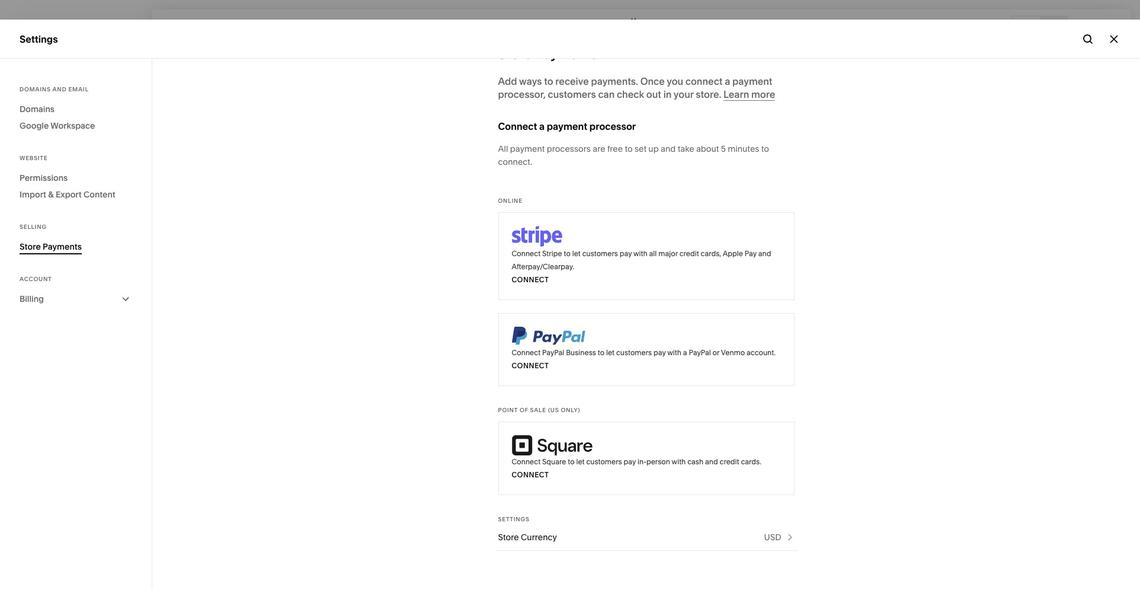 Task type: describe. For each thing, give the bounding box(es) containing it.
and inside connect square to let customers pay in-person with cash and credit cards. connect
[[706, 457, 718, 466]]

usd
[[765, 532, 782, 543]]

account.
[[747, 348, 776, 357]]

acuity scheduling
[[20, 116, 102, 128]]

scheduling
[[50, 116, 102, 128]]

pay for with
[[620, 249, 632, 258]]

credit inside connect stripe to let customers pay with all major credit cards, apple pay and afterpay/clearpay. connect
[[680, 249, 700, 258]]

business
[[566, 348, 596, 357]]

connect button for square
[[512, 468, 549, 482]]

connect left square
[[512, 457, 541, 466]]

your
[[674, 88, 694, 100]]

with inside connect square to let customers pay in-person with cash and credit cards. connect
[[672, 457, 686, 466]]

all
[[650, 249, 657, 258]]

to inside connect stripe to let customers pay with all major credit cards, apple pay and afterpay/clearpay. connect
[[564, 249, 571, 258]]

processor
[[590, 120, 636, 132]]

with inside the connect paypal business to let customers pay with a paypal or venmo account. connect
[[668, 348, 682, 357]]

email
[[68, 86, 89, 93]]

customers inside connect stripe to let customers pay with all major credit cards, apple pay and afterpay/clearpay. connect
[[583, 249, 618, 258]]

domains for google
[[20, 104, 55, 114]]

let for stripe
[[573, 249, 581, 258]]

connect down square
[[512, 470, 549, 479]]

connect up all
[[498, 120, 538, 132]]

(us
[[548, 407, 559, 413]]

check
[[617, 88, 645, 100]]

marketing link
[[20, 94, 132, 109]]

to inside add ways to receive payments. once you connect a payment processor, customers can check out in your store.
[[544, 75, 554, 87]]

or
[[713, 348, 720, 357]]

set
[[635, 144, 647, 154]]

customers inside connect square to let customers pay in-person with cash and credit cards. connect
[[587, 457, 622, 466]]

0 horizontal spatial a
[[540, 120, 545, 132]]

store payments link
[[20, 238, 132, 255]]

person
[[647, 457, 671, 466]]

point
[[498, 407, 518, 413]]

billing button
[[20, 291, 132, 307]]

all
[[498, 144, 508, 154]]

1 horizontal spatial payment
[[547, 120, 588, 132]]

in
[[664, 88, 672, 100]]

to inside connect square to let customers pay in-person with cash and credit cards. connect
[[568, 457, 575, 466]]

domains google workspace
[[20, 104, 95, 131]]

connect paypal business to let customers pay with a paypal or venmo account. connect
[[512, 348, 776, 370]]

are
[[593, 144, 606, 154]]

connect.
[[498, 157, 533, 167]]

apple
[[723, 249, 744, 258]]

of
[[520, 407, 529, 413]]

0 vertical spatial payments
[[535, 46, 598, 62]]

billing link
[[20, 291, 132, 307]]

point of sale (us only)
[[498, 407, 581, 413]]

and left the email
[[52, 86, 67, 93]]

once
[[641, 75, 665, 87]]

cards,
[[701, 249, 722, 258]]

payment inside add ways to receive payments. once you connect a payment processor, customers can check out in your store.
[[733, 75, 773, 87]]

in-
[[638, 457, 647, 466]]

store for add ways to receive payments. once you connect a payment processor, customers can check out in your store.
[[498, 46, 532, 62]]

and inside all payment processors are free to set up and take about 5 minutes to connect.
[[661, 144, 676, 154]]

a for add ways to receive payments. once you connect a payment processor, customers can check out in your store.
[[725, 75, 731, 87]]

store currency
[[498, 532, 557, 543]]

free
[[608, 144, 623, 154]]

add ways to receive payments. once you connect a payment processor, customers can check out in your store.
[[498, 75, 773, 100]]

store inside store payments link
[[20, 241, 41, 252]]

permissions link
[[20, 170, 132, 186]]

customers inside add ways to receive payments. once you connect a payment processor, customers can check out in your store.
[[548, 88, 596, 100]]

domains and email
[[20, 86, 89, 93]]

pay inside the connect paypal business to let customers pay with a paypal or venmo account. connect
[[654, 348, 666, 357]]

2 paypal from the left
[[689, 348, 711, 357]]

major
[[659, 249, 678, 258]]

connect button for paypal
[[512, 359, 549, 372]]

1 horizontal spatial store payments
[[498, 46, 598, 62]]

pay
[[745, 249, 757, 258]]

to inside the connect paypal business to let customers pay with a paypal or venmo account. connect
[[598, 348, 605, 357]]

connect down afterpay/clearpay.
[[512, 275, 549, 284]]

workspace
[[51, 120, 95, 131]]



Task type: vqa. For each thing, say whether or not it's contained in the screenshot.
the cards.
yes



Task type: locate. For each thing, give the bounding box(es) containing it.
1 vertical spatial a
[[540, 120, 545, 132]]

2 vertical spatial payment
[[510, 144, 545, 154]]

2 vertical spatial pay
[[624, 457, 636, 466]]

store left the currency
[[498, 532, 519, 543]]

connect up the of
[[512, 361, 549, 370]]

1 vertical spatial domains
[[20, 104, 55, 114]]

you
[[667, 75, 684, 87]]

a down the processor, at the top of page
[[540, 120, 545, 132]]

store payments up the ways
[[498, 46, 598, 62]]

pay left 'all'
[[620, 249, 632, 258]]

connect button for stripe
[[512, 273, 549, 286]]

website
[[20, 155, 48, 161]]

ways
[[520, 75, 542, 87]]

a for connect paypal business to let customers pay with a paypal or venmo account. connect
[[684, 348, 688, 357]]

stripe
[[543, 249, 563, 258]]

online
[[498, 197, 523, 204]]

learn more
[[724, 88, 776, 100]]

payments
[[535, 46, 598, 62], [43, 241, 82, 252]]

0 horizontal spatial store payments
[[20, 241, 82, 252]]

2 domains from the top
[[20, 104, 55, 114]]

2 connect button from the top
[[512, 359, 549, 372]]

can
[[599, 88, 615, 100]]

pay left in-
[[624, 457, 636, 466]]

0 horizontal spatial settings
[[20, 33, 58, 45]]

to right 'stripe'
[[564, 249, 571, 258]]

payment up learn more
[[733, 75, 773, 87]]

0 vertical spatial pay
[[620, 249, 632, 258]]

payment up "connect."
[[510, 144, 545, 154]]

pay left or
[[654, 348, 666, 357]]

customers right 'stripe'
[[583, 249, 618, 258]]

2 vertical spatial let
[[577, 457, 585, 466]]

content
[[84, 189, 115, 200]]

2 vertical spatial connect button
[[512, 468, 549, 482]]

0 vertical spatial a
[[725, 75, 731, 87]]

5
[[722, 144, 726, 154]]

let inside the connect paypal business to let customers pay with a paypal or venmo account. connect
[[607, 348, 615, 357]]

currency
[[521, 532, 557, 543]]

connect button down square
[[512, 468, 549, 482]]

with left 'all'
[[634, 249, 648, 258]]

import & export content link
[[20, 186, 132, 203]]

store.
[[696, 88, 722, 100]]

and
[[52, 86, 67, 93], [661, 144, 676, 154], [759, 249, 772, 258], [706, 457, 718, 466]]

&
[[48, 189, 54, 200]]

a inside the connect paypal business to let customers pay with a paypal or venmo account. connect
[[684, 348, 688, 357]]

1 horizontal spatial settings
[[498, 516, 530, 522]]

let inside connect stripe to let customers pay with all major credit cards, apple pay and afterpay/clearpay. connect
[[573, 249, 581, 258]]

with left cash
[[672, 457, 686, 466]]

connect stripe to let customers pay with all major credit cards, apple pay and afterpay/clearpay. connect
[[512, 249, 772, 284]]

store up add at the left top of the page
[[498, 46, 532, 62]]

venmo
[[722, 348, 745, 357]]

paypal left or
[[689, 348, 711, 357]]

cash
[[688, 457, 704, 466]]

to right the ways
[[544, 75, 554, 87]]

0 vertical spatial let
[[573, 249, 581, 258]]

payments up account
[[43, 241, 82, 252]]

2 vertical spatial a
[[684, 348, 688, 357]]

up
[[649, 144, 659, 154]]

0 horizontal spatial credit
[[680, 249, 700, 258]]

payment inside all payment processors are free to set up and take about 5 minutes to connect.
[[510, 144, 545, 154]]

settings
[[20, 33, 58, 45], [498, 516, 530, 522]]

cards.
[[741, 457, 762, 466]]

connect button up the of
[[512, 359, 549, 372]]

to
[[544, 75, 554, 87], [625, 144, 633, 154], [762, 144, 770, 154], [564, 249, 571, 258], [598, 348, 605, 357], [568, 457, 575, 466]]

2 vertical spatial store
[[498, 532, 519, 543]]

2 selling from the top
[[20, 224, 47, 230]]

2 vertical spatial with
[[672, 457, 686, 466]]

acuity scheduling link
[[20, 116, 132, 130]]

connect button down afterpay/clearpay.
[[512, 273, 549, 286]]

1 vertical spatial payments
[[43, 241, 82, 252]]

afterpay/clearpay.
[[512, 262, 575, 271]]

pay for in-
[[624, 457, 636, 466]]

pay
[[620, 249, 632, 258], [654, 348, 666, 357], [624, 457, 636, 466]]

learn
[[724, 88, 750, 100]]

home
[[631, 16, 652, 25]]

export
[[56, 189, 82, 200]]

marketing
[[20, 95, 66, 107]]

3 connect button from the top
[[512, 468, 549, 482]]

1 vertical spatial with
[[668, 348, 682, 357]]

connect
[[686, 75, 723, 87]]

domains up marketing
[[20, 86, 51, 93]]

domains
[[20, 86, 51, 93], [20, 104, 55, 114]]

store payments
[[498, 46, 598, 62], [20, 241, 82, 252]]

a inside add ways to receive payments. once you connect a payment processor, customers can check out in your store.
[[725, 75, 731, 87]]

1 selling from the top
[[20, 74, 50, 85]]

store
[[498, 46, 532, 62], [20, 241, 41, 252], [498, 532, 519, 543]]

credit right the major
[[680, 249, 700, 258]]

1 horizontal spatial payments
[[535, 46, 598, 62]]

customers down receive
[[548, 88, 596, 100]]

1 connect button from the top
[[512, 273, 549, 286]]

0 vertical spatial store payments
[[498, 46, 598, 62]]

connect
[[498, 120, 538, 132], [512, 249, 541, 258], [512, 275, 549, 284], [512, 348, 541, 357], [512, 361, 549, 370], [512, 457, 541, 466], [512, 470, 549, 479]]

store payments up account
[[20, 241, 82, 252]]

customers left in-
[[587, 457, 622, 466]]

1 domains from the top
[[20, 86, 51, 93]]

a left or
[[684, 348, 688, 357]]

and right pay
[[759, 249, 772, 258]]

import
[[20, 189, 46, 200]]

more
[[752, 88, 776, 100]]

add
[[498, 75, 517, 87]]

credit inside connect square to let customers pay in-person with cash and credit cards. connect
[[720, 457, 740, 466]]

and inside connect stripe to let customers pay with all major credit cards, apple pay and afterpay/clearpay. connect
[[759, 249, 772, 258]]

with left or
[[668, 348, 682, 357]]

0 vertical spatial credit
[[680, 249, 700, 258]]

and right up
[[661, 144, 676, 154]]

customers right business
[[617, 348, 652, 357]]

to right square
[[568, 457, 575, 466]]

2 horizontal spatial payment
[[733, 75, 773, 87]]

let inside connect square to let customers pay in-person with cash and credit cards. connect
[[577, 457, 585, 466]]

store payments inside store payments link
[[20, 241, 82, 252]]

processors
[[547, 144, 591, 154]]

credit left the cards.
[[720, 457, 740, 466]]

to right minutes
[[762, 144, 770, 154]]

connect button
[[512, 273, 549, 286], [512, 359, 549, 372], [512, 468, 549, 482]]

only)
[[561, 407, 581, 413]]

let right 'stripe'
[[573, 249, 581, 258]]

domains inside domains google workspace
[[20, 104, 55, 114]]

settings up 'store currency'
[[498, 516, 530, 522]]

domains link
[[20, 101, 132, 117]]

selling up domains and email
[[20, 74, 50, 85]]

sale
[[530, 407, 547, 413]]

edit button
[[157, 15, 189, 37]]

0 vertical spatial with
[[634, 249, 648, 258]]

credit
[[680, 249, 700, 258], [720, 457, 740, 466]]

let right business
[[607, 348, 615, 357]]

minutes
[[728, 144, 760, 154]]

settings up domains and email
[[20, 33, 58, 45]]

with inside connect stripe to let customers pay with all major credit cards, apple pay and afterpay/clearpay. connect
[[634, 249, 648, 258]]

google
[[20, 120, 49, 131]]

connect left business
[[512, 348, 541, 357]]

let
[[573, 249, 581, 258], [607, 348, 615, 357], [577, 457, 585, 466]]

connect up afterpay/clearpay.
[[512, 249, 541, 258]]

1 vertical spatial credit
[[720, 457, 740, 466]]

0 horizontal spatial paypal
[[543, 348, 565, 357]]

0 vertical spatial domains
[[20, 86, 51, 93]]

to right business
[[598, 348, 605, 357]]

let for square
[[577, 457, 585, 466]]

1 vertical spatial pay
[[654, 348, 666, 357]]

processor,
[[498, 88, 546, 100]]

receive
[[556, 75, 589, 87]]

payments inside store payments link
[[43, 241, 82, 252]]

2 horizontal spatial a
[[725, 75, 731, 87]]

1 horizontal spatial paypal
[[689, 348, 711, 357]]

1 horizontal spatial credit
[[720, 457, 740, 466]]

all payment processors are free to set up and take about 5 minutes to connect.
[[498, 144, 770, 167]]

billing
[[20, 294, 44, 304]]

paypal left business
[[543, 348, 565, 357]]

store for usd
[[498, 532, 519, 543]]

payment up processors
[[547, 120, 588, 132]]

paypal
[[543, 348, 565, 357], [689, 348, 711, 357]]

domains up acuity
[[20, 104, 55, 114]]

1 vertical spatial payment
[[547, 120, 588, 132]]

0 vertical spatial settings
[[20, 33, 58, 45]]

pay inside connect stripe to let customers pay with all major credit cards, apple pay and afterpay/clearpay. connect
[[620, 249, 632, 258]]

customers
[[548, 88, 596, 100], [583, 249, 618, 258], [617, 348, 652, 357], [587, 457, 622, 466]]

square
[[543, 457, 567, 466]]

0 vertical spatial store
[[498, 46, 532, 62]]

pay inside connect square to let customers pay in-person with cash and credit cards. connect
[[624, 457, 636, 466]]

customers inside the connect paypal business to let customers pay with a paypal or venmo account. connect
[[617, 348, 652, 357]]

0 vertical spatial connect button
[[512, 273, 549, 286]]

acuity
[[20, 116, 48, 128]]

connect square to let customers pay in-person with cash and credit cards. connect
[[512, 457, 762, 479]]

1 vertical spatial store payments
[[20, 241, 82, 252]]

and right cash
[[706, 457, 718, 466]]

learn more link
[[724, 88, 776, 101]]

a up learn
[[725, 75, 731, 87]]

permissions
[[20, 173, 68, 183]]

payments.
[[591, 75, 639, 87]]

0 horizontal spatial payment
[[510, 144, 545, 154]]

permissions import & export content
[[20, 173, 115, 200]]

out
[[647, 88, 662, 100]]

1 paypal from the left
[[543, 348, 565, 357]]

0 vertical spatial selling
[[20, 74, 50, 85]]

1 vertical spatial let
[[607, 348, 615, 357]]

edit
[[165, 21, 182, 30]]

0 vertical spatial payment
[[733, 75, 773, 87]]

selling link
[[20, 73, 132, 87]]

store up account
[[20, 241, 41, 252]]

about
[[697, 144, 720, 154]]

a
[[725, 75, 731, 87], [540, 120, 545, 132], [684, 348, 688, 357]]

1 vertical spatial settings
[[498, 516, 530, 522]]

to left set
[[625, 144, 633, 154]]

1 vertical spatial selling
[[20, 224, 47, 230]]

payment
[[733, 75, 773, 87], [547, 120, 588, 132], [510, 144, 545, 154]]

1 vertical spatial connect button
[[512, 359, 549, 372]]

google workspace link
[[20, 117, 132, 134]]

1 vertical spatial store
[[20, 241, 41, 252]]

payments up receive
[[535, 46, 598, 62]]

domains for and
[[20, 86, 51, 93]]

let right square
[[577, 457, 585, 466]]

take
[[678, 144, 695, 154]]

selling down the import
[[20, 224, 47, 230]]

connect a payment processor
[[498, 120, 636, 132]]

0 horizontal spatial payments
[[43, 241, 82, 252]]

1 horizontal spatial a
[[684, 348, 688, 357]]

account
[[20, 276, 52, 282]]

selling
[[20, 74, 50, 85], [20, 224, 47, 230]]



